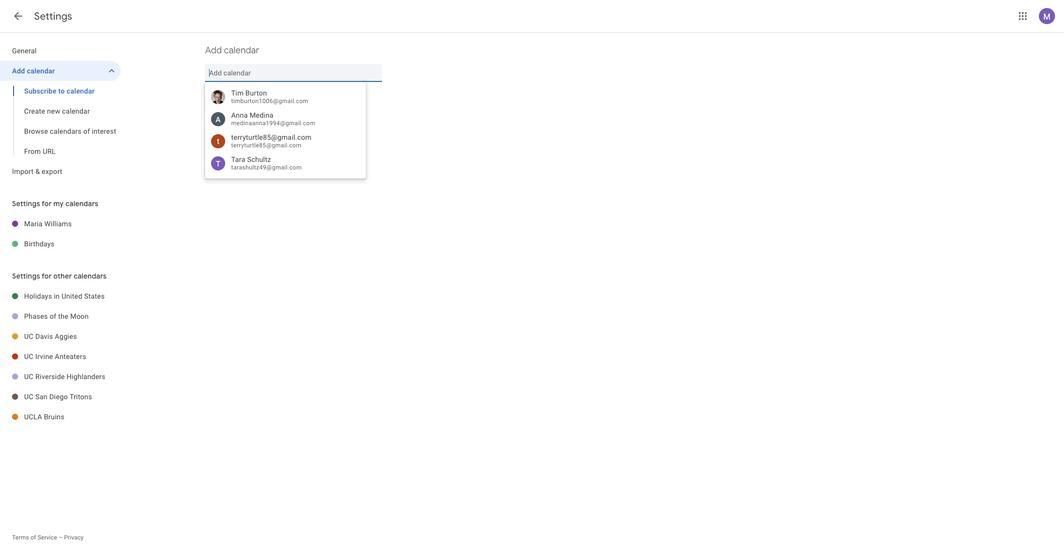 Task type: describe. For each thing, give the bounding box(es) containing it.
uc for uc san diego tritons
[[24, 393, 33, 401]]

for for other
[[42, 272, 52, 281]]

settings heading
[[34, 10, 72, 23]]

phases of the moon tree item
[[0, 306, 121, 326]]

williams
[[44, 220, 72, 228]]

uc davis aggies
[[24, 332, 77, 340]]

uc irvine anteaters link
[[24, 346, 121, 367]]

medinaanna1994@gmail.com
[[231, 120, 315, 127]]

uc for uc davis aggies
[[24, 332, 33, 340]]

terryturtle85@gmail.com inside terryturtle85@gmail.com terryturtle85@gmail.com
[[231, 142, 302, 149]]

settings for settings for other calendars
[[12, 272, 40, 281]]

import
[[12, 167, 34, 175]]

settings for my calendars tree
[[0, 214, 121, 254]]

calendars inside group
[[50, 127, 81, 135]]

uc riverside highlanders tree item
[[0, 367, 121, 387]]

interest
[[92, 127, 116, 135]]

calendar right to on the top left of the page
[[67, 87, 95, 95]]

group containing subscribe to calendar
[[0, 81, 121, 161]]

united
[[62, 292, 82, 300]]

export
[[42, 167, 62, 175]]

aggies
[[55, 332, 77, 340]]

for for my
[[42, 199, 52, 208]]

davis
[[35, 332, 53, 340]]

maria williams tree item
[[0, 214, 121, 234]]

birthdays tree item
[[0, 234, 121, 254]]

browse
[[24, 127, 48, 135]]

anna medina medinaanna1994@gmail.com
[[231, 111, 315, 127]]

maria
[[24, 220, 43, 228]]

maria williams
[[24, 220, 72, 228]]

calendars for my
[[65, 199, 98, 208]]

anteaters
[[55, 352, 86, 361]]

privacy link
[[64, 534, 84, 541]]

timburton1006@gmail.com
[[231, 97, 308, 105]]

holidays
[[24, 292, 52, 300]]

medina
[[250, 111, 274, 119]]

add inside tree item
[[12, 67, 25, 75]]

holidays in united states
[[24, 292, 105, 300]]

burton
[[246, 89, 267, 97]]

my
[[53, 199, 64, 208]]

the
[[58, 312, 68, 320]]

phases of the moon link
[[24, 306, 121, 326]]

holidays in united states link
[[24, 286, 121, 306]]

from
[[24, 147, 41, 155]]

settings for settings
[[34, 10, 72, 23]]

terms of service – privacy
[[12, 534, 84, 541]]

tarashultz49@gmail.com
[[231, 164, 302, 171]]

add calendar inside tree item
[[12, 67, 55, 75]]

browse calendars of interest
[[24, 127, 116, 135]]

calendar inside tree item
[[27, 67, 55, 75]]

&
[[35, 167, 40, 175]]

highlanders
[[67, 373, 105, 381]]

1 terryturtle85@gmail.com from the top
[[231, 133, 312, 141]]

holidays in united states tree item
[[0, 286, 121, 306]]

uc davis aggies link
[[24, 326, 121, 346]]

calendar up browse calendars of interest
[[62, 107, 90, 115]]

uc riverside highlanders link
[[24, 367, 121, 387]]



Task type: vqa. For each thing, say whether or not it's contained in the screenshot.
UC Irvine Anteaters TREE ITEM
yes



Task type: locate. For each thing, give the bounding box(es) containing it.
list box containing tim burton
[[205, 86, 366, 174]]

2 uc from the top
[[24, 352, 33, 361]]

settings up holidays
[[12, 272, 40, 281]]

uc san diego tritons tree item
[[0, 387, 121, 407]]

add calendar
[[205, 45, 259, 56], [12, 67, 55, 75]]

ucla
[[24, 413, 42, 421]]

–
[[59, 534, 63, 541]]

3 uc from the top
[[24, 373, 33, 381]]

settings up maria
[[12, 199, 40, 208]]

uc irvine anteaters tree item
[[0, 346, 121, 367]]

tree containing general
[[0, 41, 121, 182]]

ucla bruins tree item
[[0, 407, 121, 427]]

0 vertical spatial of
[[83, 127, 90, 135]]

1 vertical spatial settings
[[12, 199, 40, 208]]

states
[[84, 292, 105, 300]]

uc
[[24, 332, 33, 340], [24, 352, 33, 361], [24, 373, 33, 381], [24, 393, 33, 401]]

subscribe
[[24, 87, 56, 95]]

group
[[0, 81, 121, 161]]

new
[[47, 107, 60, 115]]

schultz
[[247, 155, 271, 163]]

calendars down create new calendar
[[50, 127, 81, 135]]

tritons
[[70, 393, 92, 401]]

settings
[[34, 10, 72, 23], [12, 199, 40, 208], [12, 272, 40, 281]]

terryturtle85@gmail.com
[[231, 133, 312, 141], [231, 142, 302, 149]]

tim
[[231, 89, 244, 97]]

of right terms
[[31, 534, 36, 541]]

0 vertical spatial add
[[205, 45, 222, 56]]

calendar up tim
[[224, 45, 259, 56]]

uc riverside highlanders
[[24, 373, 105, 381]]

0 vertical spatial add calendar
[[205, 45, 259, 56]]

1 horizontal spatial add calendar
[[205, 45, 259, 56]]

anna
[[231, 111, 248, 119]]

go back image
[[12, 10, 24, 22]]

calendars
[[50, 127, 81, 135], [65, 199, 98, 208], [74, 272, 107, 281]]

add calendar tree item
[[0, 61, 121, 81]]

terryturtle85@gmail.com terryturtle85@gmail.com
[[231, 133, 312, 149]]

settings for other calendars
[[12, 272, 107, 281]]

for
[[42, 199, 52, 208], [42, 272, 52, 281]]

terms of service link
[[12, 534, 57, 541]]

ucla bruins link
[[24, 407, 121, 427]]

uc san diego tritons link
[[24, 387, 121, 407]]

ucla bruins
[[24, 413, 64, 421]]

calendars right my
[[65, 199, 98, 208]]

0 horizontal spatial add calendar
[[12, 67, 55, 75]]

Add calendar text field
[[209, 64, 378, 82]]

subscribe to calendar
[[24, 87, 95, 95]]

0 horizontal spatial add
[[12, 67, 25, 75]]

of for –
[[31, 534, 36, 541]]

of
[[83, 127, 90, 135], [50, 312, 56, 320], [31, 534, 36, 541]]

terryturtle85@gmail.com down the medinaanna1994@gmail.com in the top of the page
[[231, 133, 312, 141]]

irvine
[[35, 352, 53, 361]]

import & export
[[12, 167, 62, 175]]

0 vertical spatial for
[[42, 199, 52, 208]]

of for moon
[[50, 312, 56, 320]]

of left interest
[[83, 127, 90, 135]]

add calendar up the subscribe
[[12, 67, 55, 75]]

uc left riverside
[[24, 373, 33, 381]]

1 vertical spatial for
[[42, 272, 52, 281]]

calendars up states
[[74, 272, 107, 281]]

general
[[12, 47, 37, 55]]

add
[[205, 45, 222, 56], [12, 67, 25, 75]]

uc left davis
[[24, 332, 33, 340]]

uc for uc riverside highlanders
[[24, 373, 33, 381]]

san
[[35, 393, 48, 401]]

uc left san
[[24, 393, 33, 401]]

0 vertical spatial calendars
[[50, 127, 81, 135]]

moon
[[70, 312, 89, 320]]

for left my
[[42, 199, 52, 208]]

uc left irvine
[[24, 352, 33, 361]]

2 vertical spatial settings
[[12, 272, 40, 281]]

2 vertical spatial of
[[31, 534, 36, 541]]

uc san diego tritons
[[24, 393, 92, 401]]

phases
[[24, 312, 48, 320]]

settings for other calendars tree
[[0, 286, 121, 427]]

2 for from the top
[[42, 272, 52, 281]]

of inside 'link'
[[50, 312, 56, 320]]

other
[[53, 272, 72, 281]]

1 vertical spatial of
[[50, 312, 56, 320]]

privacy
[[64, 534, 84, 541]]

tara schultz tarashultz49@gmail.com
[[231, 155, 302, 171]]

settings right go back image
[[34, 10, 72, 23]]

uc davis aggies tree item
[[0, 326, 121, 346]]

riverside
[[35, 373, 65, 381]]

2 horizontal spatial of
[[83, 127, 90, 135]]

service
[[38, 534, 57, 541]]

terryturtle85@gmail.com up schultz
[[231, 142, 302, 149]]

calendars for other
[[74, 272, 107, 281]]

1 horizontal spatial of
[[50, 312, 56, 320]]

1 horizontal spatial add
[[205, 45, 222, 56]]

list box
[[205, 86, 366, 174]]

birthdays link
[[24, 234, 121, 254]]

url
[[43, 147, 56, 155]]

tara
[[231, 155, 245, 163]]

1 vertical spatial add calendar
[[12, 67, 55, 75]]

calendar up the subscribe
[[27, 67, 55, 75]]

2 vertical spatial calendars
[[74, 272, 107, 281]]

tim burton timburton1006@gmail.com
[[231, 89, 308, 105]]

bruins
[[44, 413, 64, 421]]

birthdays
[[24, 240, 55, 248]]

calendar
[[224, 45, 259, 56], [27, 67, 55, 75], [67, 87, 95, 95], [62, 107, 90, 115]]

uc irvine anteaters
[[24, 352, 86, 361]]

of left the
[[50, 312, 56, 320]]

settings for settings for my calendars
[[12, 199, 40, 208]]

to
[[58, 87, 65, 95]]

0 vertical spatial settings
[[34, 10, 72, 23]]

add calendar up tim
[[205, 45, 259, 56]]

settings for my calendars
[[12, 199, 98, 208]]

create new calendar
[[24, 107, 90, 115]]

phases of the moon
[[24, 312, 89, 320]]

for left other
[[42, 272, 52, 281]]

1 uc from the top
[[24, 332, 33, 340]]

diego
[[49, 393, 68, 401]]

2 terryturtle85@gmail.com from the top
[[231, 142, 302, 149]]

terms
[[12, 534, 29, 541]]

in
[[54, 292, 60, 300]]

create
[[24, 107, 45, 115]]

4 uc from the top
[[24, 393, 33, 401]]

tree
[[0, 41, 121, 182]]

1 vertical spatial calendars
[[65, 199, 98, 208]]

1 for from the top
[[42, 199, 52, 208]]

0 horizontal spatial of
[[31, 534, 36, 541]]

from url
[[24, 147, 56, 155]]

1 vertical spatial add
[[12, 67, 25, 75]]

uc for uc irvine anteaters
[[24, 352, 33, 361]]



